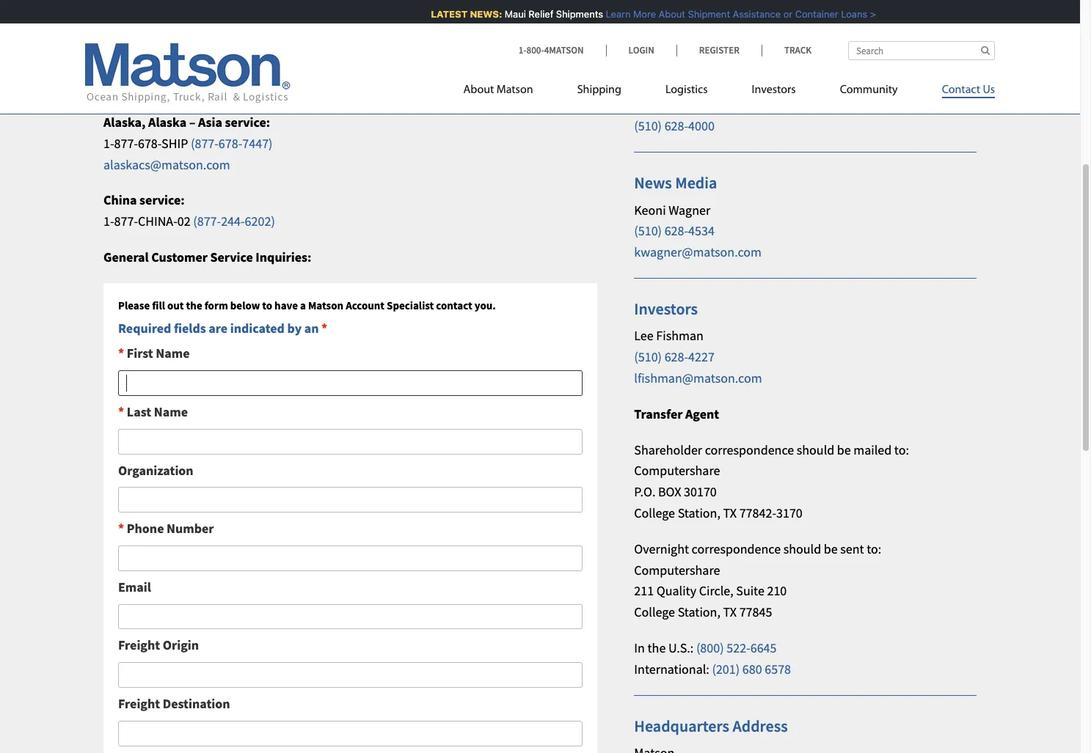 Task type: vqa. For each thing, say whether or not it's contained in the screenshot.
"In"
yes



Task type: describe. For each thing, give the bounding box(es) containing it.
fishman
[[656, 328, 704, 345]]

* for phone number
[[118, 521, 124, 537]]

customerservice@matson.com
[[103, 78, 274, 95]]

service: inside hawaii, guam, micronesia service: 1-800-4matson (800-462-8766) customerservice@matson.com
[[257, 36, 302, 53]]

center
[[228, 7, 274, 27]]

general for information
[[634, 45, 688, 65]]

(877- inside china service: 1-877-china-02 (877-244-6202)
[[193, 213, 221, 230]]

an
[[304, 320, 319, 337]]

tx inside shareholder correspondence should be mailed to: computershare p.o. box 30170 college station, tx 77842-3170
[[723, 505, 737, 522]]

community link
[[818, 77, 920, 107]]

* for first name
[[118, 345, 124, 362]]

shareholder correspondence should be mailed to: computershare p.o. box 30170 college station, tx 77842-3170
[[634, 442, 909, 522]]

news:
[[465, 8, 497, 20]]

container
[[790, 8, 833, 20]]

fill
[[152, 299, 165, 313]]

please fill out the form below to have a matson account specialist contact you. required fields are indicated by an *
[[118, 299, 496, 337]]

customer service center
[[103, 7, 274, 27]]

correspondence for 30170
[[705, 442, 794, 458]]

freight origin
[[118, 637, 199, 654]]

freight for freight destination
[[118, 696, 160, 713]]

login
[[629, 44, 655, 57]]

kwagner@matson.com link
[[634, 244, 762, 261]]

4227
[[689, 349, 715, 366]]

hawaii,
[[103, 36, 148, 53]]

shipment
[[683, 8, 725, 20]]

(800)
[[696, 640, 724, 657]]

logistics link
[[644, 77, 730, 107]]

transfer agent
[[634, 406, 719, 423]]

628- for 4534
[[665, 223, 689, 240]]

alaska
[[148, 114, 187, 131]]

(800-
[[194, 57, 222, 74]]

30170
[[684, 484, 717, 501]]

first
[[127, 345, 153, 362]]

462-
[[222, 57, 246, 74]]

800- inside hawaii, guam, micronesia service: 1-800-4matson (800-462-8766) customerservice@matson.com
[[114, 57, 138, 74]]

destination
[[163, 696, 230, 713]]

media
[[675, 173, 717, 193]]

(800) 522-6645 link
[[696, 640, 777, 657]]

lfishman@matson.com link
[[634, 370, 762, 387]]

form
[[205, 299, 228, 313]]

7447)
[[242, 135, 273, 152]]

computershare for quality
[[634, 562, 720, 579]]

alaskacs@matson.com link
[[103, 156, 230, 173]]

latest news: maui relief shipments learn more about shipment assistance or container loans >
[[426, 8, 871, 20]]

corporate office (510) 628-4000
[[634, 97, 724, 135]]

77845
[[740, 604, 772, 621]]

contact
[[436, 299, 473, 313]]

overnight correspondence should be sent to: computershare 211 quality circle, suite 210 college station, tx 77845
[[634, 541, 882, 621]]

required
[[118, 320, 171, 337]]

4534
[[689, 223, 715, 240]]

877- inside china service: 1-877-china-02 (877-244-6202)
[[114, 213, 138, 230]]

* phone number
[[118, 521, 214, 537]]

1-800-4matson
[[519, 44, 584, 57]]

(510) for corporate
[[634, 118, 662, 135]]

(877-244-6202) link
[[193, 213, 275, 230]]

general for customer
[[103, 249, 149, 266]]

(201)
[[712, 661, 740, 678]]

shipping
[[577, 84, 622, 96]]

2 678- from the left
[[219, 135, 242, 152]]

77842-
[[740, 505, 777, 522]]

headquarters
[[634, 716, 730, 737]]

learn
[[600, 8, 625, 20]]

contact us
[[942, 84, 995, 96]]

Commodity Description text field
[[118, 605, 583, 630]]

indicated
[[230, 320, 285, 337]]

track link
[[762, 44, 812, 57]]

blue matson logo with ocean, shipping, truck, rail and logistics written beneath it. image
[[85, 43, 291, 103]]

(201) 680 6578 link
[[712, 661, 791, 678]]

(510) for lee
[[634, 349, 662, 366]]

latest
[[426, 8, 462, 20]]

4000
[[689, 118, 715, 135]]

asia
[[198, 114, 222, 131]]

4matson inside hawaii, guam, micronesia service: 1-800-4matson (800-462-8766) customerservice@matson.com
[[138, 57, 192, 74]]

the inside the please fill out the form below to have a matson account specialist contact you. required fields are indicated by an *
[[186, 299, 202, 313]]

244-
[[221, 213, 245, 230]]

0 vertical spatial service
[[174, 7, 225, 27]]

Search search field
[[849, 41, 995, 60]]

below
[[230, 299, 260, 313]]

wagner
[[669, 202, 711, 218]]

correspondence for circle,
[[692, 541, 781, 558]]

china
[[103, 192, 137, 209]]

* last name
[[118, 404, 188, 421]]

1 horizontal spatial 4matson
[[544, 44, 584, 57]]

u.s.:
[[669, 640, 694, 657]]

(510) 628-4000 link
[[634, 118, 715, 135]]

by
[[287, 320, 302, 337]]

about inside top menu navigation
[[464, 84, 494, 96]]

ship
[[162, 135, 188, 152]]

sent
[[841, 541, 864, 558]]

to: for overnight correspondence should be sent to: computershare 211 quality circle, suite 210 college station, tx 77845
[[867, 541, 882, 558]]

top menu navigation
[[464, 77, 995, 107]]

1 vertical spatial service
[[210, 249, 253, 266]]

logistics
[[666, 84, 708, 96]]

should for mailed
[[797, 442, 835, 458]]

should for sent
[[784, 541, 821, 558]]

about matson
[[464, 84, 533, 96]]

phone
[[127, 521, 164, 537]]

to
[[262, 299, 272, 313]]

assistance
[[728, 8, 776, 20]]

Organization text field
[[118, 488, 583, 513]]

shareholder
[[634, 442, 703, 458]]

matson inside top menu navigation
[[497, 84, 533, 96]]



Task type: locate. For each thing, give the bounding box(es) containing it.
station, down 30170
[[678, 505, 721, 522]]

0 vertical spatial (510)
[[634, 118, 662, 135]]

(877- down asia
[[191, 135, 219, 152]]

college down 211 at the right of page
[[634, 604, 675, 621]]

matson down 1-800-4matson
[[497, 84, 533, 96]]

>
[[865, 8, 871, 20]]

0 vertical spatial investors
[[752, 84, 796, 96]]

1 tx from the top
[[723, 505, 737, 522]]

1 vertical spatial tx
[[723, 604, 737, 621]]

0 horizontal spatial matson
[[308, 299, 344, 313]]

1 vertical spatial station,
[[678, 604, 721, 621]]

1- down china
[[103, 213, 114, 230]]

customer down 02 on the top left of the page
[[151, 249, 208, 266]]

more
[[628, 8, 651, 20]]

computershare inside overnight correspondence should be sent to: computershare 211 quality circle, suite 210 college station, tx 77845
[[634, 562, 720, 579]]

contact us link
[[920, 77, 995, 107]]

station, down circle,
[[678, 604, 721, 621]]

1 vertical spatial name
[[154, 404, 188, 421]]

628- for 4227
[[665, 349, 689, 366]]

1 horizontal spatial 678-
[[219, 135, 242, 152]]

(510) down corporate
[[634, 118, 662, 135]]

general inside general information (excluding customer service inquiries)
[[634, 45, 688, 65]]

800-
[[527, 44, 544, 57], [114, 57, 138, 74]]

1 (510) from the top
[[634, 118, 662, 135]]

4matson down guam, on the left of the page
[[138, 57, 192, 74]]

mailed
[[854, 442, 892, 458]]

1 vertical spatial 628-
[[665, 223, 689, 240]]

service: up china-
[[140, 192, 185, 209]]

0 vertical spatial the
[[186, 299, 202, 313]]

* inside the please fill out the form below to have a matson account specialist contact you. required fields are indicated by an *
[[322, 320, 328, 337]]

None text field
[[118, 371, 583, 396], [118, 429, 583, 455], [118, 546, 583, 572], [118, 371, 583, 396], [118, 429, 583, 455], [118, 546, 583, 572]]

1 628- from the top
[[665, 118, 689, 135]]

general down china-
[[103, 249, 149, 266]]

computershare inside shareholder correspondence should be mailed to: computershare p.o. box 30170 college station, tx 77842-3170
[[634, 463, 720, 480]]

should down 3170
[[784, 541, 821, 558]]

service: inside the alaska, alaska – asia service: 1-877-678-ship (877-678-7447) alaskacs@matson.com
[[225, 114, 270, 131]]

name right 'last'
[[154, 404, 188, 421]]

628- inside lee fishman (510) 628-4227 lfishman@matson.com
[[665, 349, 689, 366]]

1 horizontal spatial about
[[653, 8, 680, 20]]

lfishman@matson.com
[[634, 370, 762, 387]]

be inside shareholder correspondence should be mailed to: computershare p.o. box 30170 college station, tx 77842-3170
[[837, 442, 851, 458]]

211
[[634, 583, 654, 600]]

(510) 628-4534 link
[[634, 223, 715, 240]]

0 vertical spatial 628-
[[665, 118, 689, 135]]

computershare for box
[[634, 463, 720, 480]]

freight destination
[[118, 696, 230, 713]]

678- down asia
[[219, 135, 242, 152]]

1 vertical spatial correspondence
[[692, 541, 781, 558]]

1 vertical spatial investors
[[634, 299, 698, 319]]

have
[[275, 299, 298, 313]]

please
[[118, 299, 150, 313]]

station, inside shareholder correspondence should be mailed to: computershare p.o. box 30170 college station, tx 77842-3170
[[678, 505, 721, 522]]

hawaii, guam, micronesia service: 1-800-4matson (800-462-8766) customerservice@matson.com
[[103, 36, 302, 95]]

micronesia
[[191, 36, 254, 53]]

should
[[797, 442, 835, 458], [784, 541, 821, 558]]

1 horizontal spatial 800-
[[527, 44, 544, 57]]

freight left origin
[[118, 637, 160, 654]]

tx inside overnight correspondence should be sent to: computershare 211 quality circle, suite 210 college station, tx 77845
[[723, 604, 737, 621]]

1 vertical spatial college
[[634, 604, 675, 621]]

headquarters address
[[634, 716, 788, 737]]

office
[[692, 97, 724, 114]]

1-
[[519, 44, 527, 57], [103, 57, 114, 74], [103, 135, 114, 152], [103, 213, 114, 230]]

should left the mailed
[[797, 442, 835, 458]]

are
[[209, 320, 228, 337]]

in
[[634, 640, 645, 657]]

be left sent
[[824, 541, 838, 558]]

1 horizontal spatial general
[[634, 45, 688, 65]]

the
[[186, 299, 202, 313], [648, 640, 666, 657]]

1 vertical spatial (877-
[[193, 213, 221, 230]]

be
[[837, 442, 851, 458], [824, 541, 838, 558]]

be inside overnight correspondence should be sent to: computershare 211 quality circle, suite 210 college station, tx 77845
[[824, 541, 838, 558]]

–
[[189, 114, 196, 131]]

suite
[[736, 583, 765, 600]]

matson right a
[[308, 299, 344, 313]]

to:
[[895, 442, 909, 458], [867, 541, 882, 558]]

628- for 4000
[[665, 118, 689, 135]]

investors inside top menu navigation
[[752, 84, 796, 96]]

investors up fishman
[[634, 299, 698, 319]]

computershare up box
[[634, 463, 720, 480]]

name for * first name
[[156, 345, 190, 362]]

be for sent
[[824, 541, 838, 558]]

(510) inside lee fishman (510) 628-4227 lfishman@matson.com
[[634, 349, 662, 366]]

learn more about shipment assistance or container loans > link
[[600, 8, 871, 20]]

1- inside china service: 1-877-china-02 (877-244-6202)
[[103, 213, 114, 230]]

track
[[785, 44, 812, 57]]

0 horizontal spatial 678-
[[138, 135, 162, 152]]

service
[[755, 71, 797, 88]]

(510) inside keoni wagner (510) 628-4534 kwagner@matson.com
[[634, 223, 662, 240]]

general
[[634, 45, 688, 65], [103, 249, 149, 266]]

2 station, from the top
[[678, 604, 721, 621]]

tx left 77842-
[[723, 505, 737, 522]]

loans
[[836, 8, 862, 20]]

to: right the mailed
[[895, 442, 909, 458]]

correspondence down agent at the bottom right of the page
[[705, 442, 794, 458]]

community
[[840, 84, 898, 96]]

shipments
[[551, 8, 598, 20]]

0 vertical spatial about
[[653, 8, 680, 20]]

1 vertical spatial be
[[824, 541, 838, 558]]

service up micronesia
[[174, 7, 225, 27]]

computershare up 'quality'
[[634, 562, 720, 579]]

freight
[[118, 637, 160, 654], [118, 696, 160, 713]]

the right the in
[[648, 640, 666, 657]]

628- down corporate
[[665, 118, 689, 135]]

kwagner@matson.com
[[634, 244, 762, 261]]

correspondence inside shareholder correspondence should be mailed to: computershare p.o. box 30170 college station, tx 77842-3170
[[705, 442, 794, 458]]

0 vertical spatial service:
[[257, 36, 302, 53]]

(510) inside corporate office (510) 628-4000
[[634, 118, 662, 135]]

freight for freight origin
[[118, 637, 160, 654]]

international:
[[634, 661, 710, 678]]

2 freight from the top
[[118, 696, 160, 713]]

1 horizontal spatial investors
[[752, 84, 796, 96]]

1 vertical spatial computershare
[[634, 562, 720, 579]]

1-800-4matson link
[[519, 44, 606, 57]]

college down 'p.o.'
[[634, 505, 675, 522]]

1 vertical spatial 877-
[[114, 213, 138, 230]]

be for mailed
[[837, 442, 851, 458]]

news
[[634, 173, 672, 193]]

register link
[[677, 44, 762, 57]]

0 horizontal spatial general
[[103, 249, 149, 266]]

tx down circle,
[[723, 604, 737, 621]]

college inside shareholder correspondence should be mailed to: computershare p.o. box 30170 college station, tx 77842-3170
[[634, 505, 675, 522]]

1- down alaska,
[[103, 135, 114, 152]]

None text field
[[118, 663, 583, 688], [118, 721, 583, 747], [118, 663, 583, 688], [118, 721, 583, 747]]

investors link
[[730, 77, 818, 107]]

contact
[[942, 84, 981, 96]]

maui
[[499, 8, 521, 20]]

to: inside shareholder correspondence should be mailed to: computershare p.o. box 30170 college station, tx 77842-3170
[[895, 442, 909, 458]]

628- inside keoni wagner (510) 628-4534 kwagner@matson.com
[[665, 223, 689, 240]]

1- inside the alaska, alaska – asia service: 1-877-678-ship (877-678-7447) alaskacs@matson.com
[[103, 135, 114, 152]]

0 vertical spatial tx
[[723, 505, 737, 522]]

(510) 628-4227 link
[[634, 349, 715, 366]]

1 vertical spatial to:
[[867, 541, 882, 558]]

0 vertical spatial matson
[[497, 84, 533, 96]]

be left the mailed
[[837, 442, 851, 458]]

service: up 8766)
[[257, 36, 302, 53]]

628- down fishman
[[665, 349, 689, 366]]

0 vertical spatial freight
[[118, 637, 160, 654]]

1 horizontal spatial the
[[648, 640, 666, 657]]

lee fishman (510) 628-4227 lfishman@matson.com
[[634, 328, 762, 387]]

fields
[[174, 320, 206, 337]]

* left 'last'
[[118, 404, 124, 421]]

* for last name
[[118, 404, 124, 421]]

* first name
[[118, 345, 190, 362]]

overnight
[[634, 541, 689, 558]]

3 628- from the top
[[665, 349, 689, 366]]

0 vertical spatial should
[[797, 442, 835, 458]]

877-
[[114, 135, 138, 152], [114, 213, 138, 230]]

name for * last name
[[154, 404, 188, 421]]

should inside shareholder correspondence should be mailed to: computershare p.o. box 30170 college station, tx 77842-3170
[[797, 442, 835, 458]]

customer up hawaii, at the top
[[103, 7, 171, 27]]

p.o.
[[634, 484, 656, 501]]

1 vertical spatial about
[[464, 84, 494, 96]]

service:
[[257, 36, 302, 53], [225, 114, 270, 131], [140, 192, 185, 209]]

0 vertical spatial correspondence
[[705, 442, 794, 458]]

1- down maui
[[519, 44, 527, 57]]

email
[[118, 579, 151, 596]]

account
[[346, 299, 385, 313]]

3 (510) from the top
[[634, 349, 662, 366]]

number
[[167, 521, 214, 537]]

matson inside the please fill out the form below to have a matson account specialist contact you. required fields are indicated by an *
[[308, 299, 344, 313]]

2 877- from the top
[[114, 213, 138, 230]]

the right out
[[186, 299, 202, 313]]

college inside overnight correspondence should be sent to: computershare 211 quality circle, suite 210 college station, tx 77845
[[634, 604, 675, 621]]

investors
[[752, 84, 796, 96], [634, 299, 698, 319]]

0 horizontal spatial investors
[[634, 299, 698, 319]]

0 vertical spatial college
[[634, 505, 675, 522]]

lee
[[634, 328, 654, 345]]

0 horizontal spatial the
[[186, 299, 202, 313]]

service
[[174, 7, 225, 27], [210, 249, 253, 266]]

1 college from the top
[[634, 505, 675, 522]]

to: for shareholder correspondence should be mailed to: computershare p.o. box 30170 college station, tx 77842-3170
[[895, 442, 909, 458]]

station, inside overnight correspondence should be sent to: computershare 211 quality circle, suite 210 college station, tx 77845
[[678, 604, 721, 621]]

0 horizontal spatial about
[[464, 84, 494, 96]]

to: inside overnight correspondence should be sent to: computershare 211 quality circle, suite 210 college station, tx 77845
[[867, 541, 882, 558]]

1 vertical spatial service:
[[225, 114, 270, 131]]

you.
[[475, 299, 496, 313]]

to: right sent
[[867, 541, 882, 558]]

circle,
[[699, 583, 734, 600]]

0 horizontal spatial 4matson
[[138, 57, 192, 74]]

0 vertical spatial general
[[634, 45, 688, 65]]

1 877- from the top
[[114, 135, 138, 152]]

freight left "destination"
[[118, 696, 160, 713]]

(877-678-7447) link
[[191, 135, 273, 152]]

specialist
[[387, 299, 434, 313]]

1 station, from the top
[[678, 505, 721, 522]]

relief
[[523, 8, 548, 20]]

2 628- from the top
[[665, 223, 689, 240]]

customer
[[698, 71, 753, 88]]

1 vertical spatial the
[[648, 640, 666, 657]]

(510) down keoni
[[634, 223, 662, 240]]

1 freight from the top
[[118, 637, 160, 654]]

or
[[778, 8, 787, 20]]

service down 244-
[[210, 249, 253, 266]]

correspondence inside overnight correspondence should be sent to: computershare 211 quality circle, suite 210 college station, tx 77845
[[692, 541, 781, 558]]

general customer service inquiries:
[[103, 249, 312, 266]]

2 college from the top
[[634, 604, 675, 621]]

corporate
[[634, 97, 690, 114]]

* left first
[[118, 345, 124, 362]]

0 vertical spatial (877-
[[191, 135, 219, 152]]

1 vertical spatial should
[[784, 541, 821, 558]]

investors down the "track" link
[[752, 84, 796, 96]]

2 computershare from the top
[[634, 562, 720, 579]]

628- down wagner
[[665, 223, 689, 240]]

(877- inside the alaska, alaska – asia service: 1-877-678-ship (877-678-7447) alaskacs@matson.com
[[191, 135, 219, 152]]

2 (510) from the top
[[634, 223, 662, 240]]

the inside in the u.s.: (800) 522-6645 international: (201) 680 6578
[[648, 640, 666, 657]]

0 vertical spatial name
[[156, 345, 190, 362]]

last
[[127, 404, 151, 421]]

4matson down shipments
[[544, 44, 584, 57]]

us
[[983, 84, 995, 96]]

1 vertical spatial freight
[[118, 696, 160, 713]]

2 vertical spatial 628-
[[665, 349, 689, 366]]

0 horizontal spatial 800-
[[114, 57, 138, 74]]

matson
[[497, 84, 533, 96], [308, 299, 344, 313]]

keoni
[[634, 202, 666, 218]]

register
[[699, 44, 740, 57]]

(510) down lee
[[634, 349, 662, 366]]

service: inside china service: 1-877-china-02 (877-244-6202)
[[140, 192, 185, 209]]

service: up 7447)
[[225, 114, 270, 131]]

877- inside the alaska, alaska – asia service: 1-877-678-ship (877-678-7447) alaskacs@matson.com
[[114, 135, 138, 152]]

628- inside corporate office (510) 628-4000
[[665, 118, 689, 135]]

should inside overnight correspondence should be sent to: computershare 211 quality circle, suite 210 college station, tx 77845
[[784, 541, 821, 558]]

877- down alaska,
[[114, 135, 138, 152]]

search image
[[981, 46, 990, 55]]

0 vertical spatial station,
[[678, 505, 721, 522]]

0 vertical spatial be
[[837, 442, 851, 458]]

correspondence down 77842-
[[692, 541, 781, 558]]

0 vertical spatial 877-
[[114, 135, 138, 152]]

1 678- from the left
[[138, 135, 162, 152]]

02
[[177, 213, 191, 230]]

1 horizontal spatial matson
[[497, 84, 533, 96]]

out
[[167, 299, 184, 313]]

800- down hawaii, at the top
[[114, 57, 138, 74]]

2 tx from the top
[[723, 604, 737, 621]]

0 vertical spatial customer
[[103, 7, 171, 27]]

800- down "relief"
[[527, 44, 544, 57]]

0 vertical spatial computershare
[[634, 463, 720, 480]]

522-
[[727, 640, 751, 657]]

china service: 1-877-china-02 (877-244-6202)
[[103, 192, 275, 230]]

* left phone
[[118, 521, 124, 537]]

1 computershare from the top
[[634, 463, 720, 480]]

678-
[[138, 135, 162, 152], [219, 135, 242, 152]]

2 vertical spatial service:
[[140, 192, 185, 209]]

1 vertical spatial general
[[103, 249, 149, 266]]

1 vertical spatial customer
[[151, 249, 208, 266]]

* right an
[[322, 320, 328, 337]]

6578
[[765, 661, 791, 678]]

0 vertical spatial to:
[[895, 442, 909, 458]]

6645
[[751, 640, 777, 657]]

678- up alaskacs@matson.com link
[[138, 135, 162, 152]]

1 horizontal spatial to:
[[895, 442, 909, 458]]

0 horizontal spatial to:
[[867, 541, 882, 558]]

general up (excluding
[[634, 45, 688, 65]]

(877- right 02 on the top left of the page
[[193, 213, 221, 230]]

877- down china
[[114, 213, 138, 230]]

2 vertical spatial (510)
[[634, 349, 662, 366]]

name down fields
[[156, 345, 190, 362]]

1 vertical spatial (510)
[[634, 223, 662, 240]]

None search field
[[849, 41, 995, 60]]

transfer
[[634, 406, 683, 423]]

(510) for keoni
[[634, 223, 662, 240]]

tx
[[723, 505, 737, 522], [723, 604, 737, 621]]

1- inside hawaii, guam, micronesia service: 1-800-4matson (800-462-8766) customerservice@matson.com
[[103, 57, 114, 74]]

1 vertical spatial matson
[[308, 299, 344, 313]]

agent
[[686, 406, 719, 423]]

1- down hawaii, at the top
[[103, 57, 114, 74]]

alaskacs@matson.com
[[103, 156, 230, 173]]



